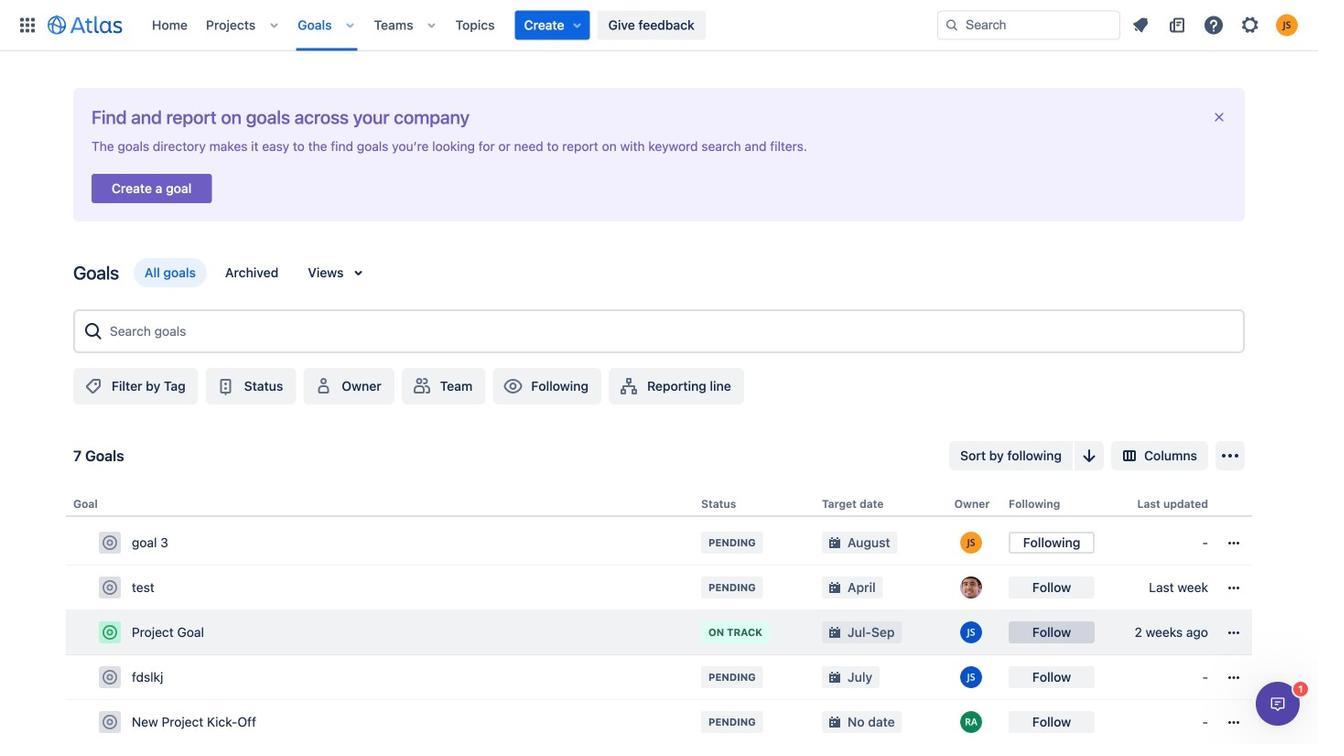 Task type: vqa. For each thing, say whether or not it's contained in the screenshot.
banner
yes



Task type: locate. For each thing, give the bounding box(es) containing it.
switch to... image
[[16, 14, 38, 36]]

search goals image
[[82, 320, 104, 342]]

more icon image
[[1223, 532, 1245, 554], [1223, 577, 1245, 599], [1223, 622, 1245, 644], [1223, 667, 1245, 689], [1223, 712, 1245, 734]]

more icon image for goal 3 image
[[1223, 532, 1245, 554]]

5 more icon image from the top
[[1223, 712, 1245, 734]]

test image
[[103, 581, 117, 595]]

fdslkj image
[[103, 670, 117, 685]]

following image
[[502, 375, 524, 397]]

Search field
[[938, 11, 1121, 40]]

help image
[[1203, 14, 1225, 36]]

more options image
[[1220, 445, 1242, 467]]

banner
[[0, 0, 1318, 51]]

project goal image
[[103, 625, 117, 640]]

label image
[[82, 375, 104, 397]]

4 more icon image from the top
[[1223, 667, 1245, 689]]

search image
[[945, 18, 960, 33]]

dialog
[[1256, 682, 1300, 726]]

goal 3 image
[[103, 536, 117, 550]]

account image
[[1276, 14, 1298, 36]]

None search field
[[938, 11, 1121, 40]]

notifications image
[[1130, 14, 1152, 36]]

1 more icon image from the top
[[1223, 532, 1245, 554]]

2 more icon image from the top
[[1223, 577, 1245, 599]]

3 more icon image from the top
[[1223, 622, 1245, 644]]



Task type: describe. For each thing, give the bounding box(es) containing it.
Search goals field
[[104, 315, 1236, 348]]

status image
[[215, 375, 237, 397]]

more icon image for test image
[[1223, 577, 1245, 599]]

more icon image for fdslkj icon
[[1223, 667, 1245, 689]]

more icon image for new project kick-off icon on the left bottom
[[1223, 712, 1245, 734]]

top element
[[11, 0, 938, 51]]

close banner image
[[1212, 110, 1227, 125]]

reverse sort order image
[[1079, 445, 1101, 467]]

new project kick-off image
[[103, 715, 117, 730]]

settings image
[[1240, 14, 1262, 36]]

more icon image for project goal 'image'
[[1223, 622, 1245, 644]]



